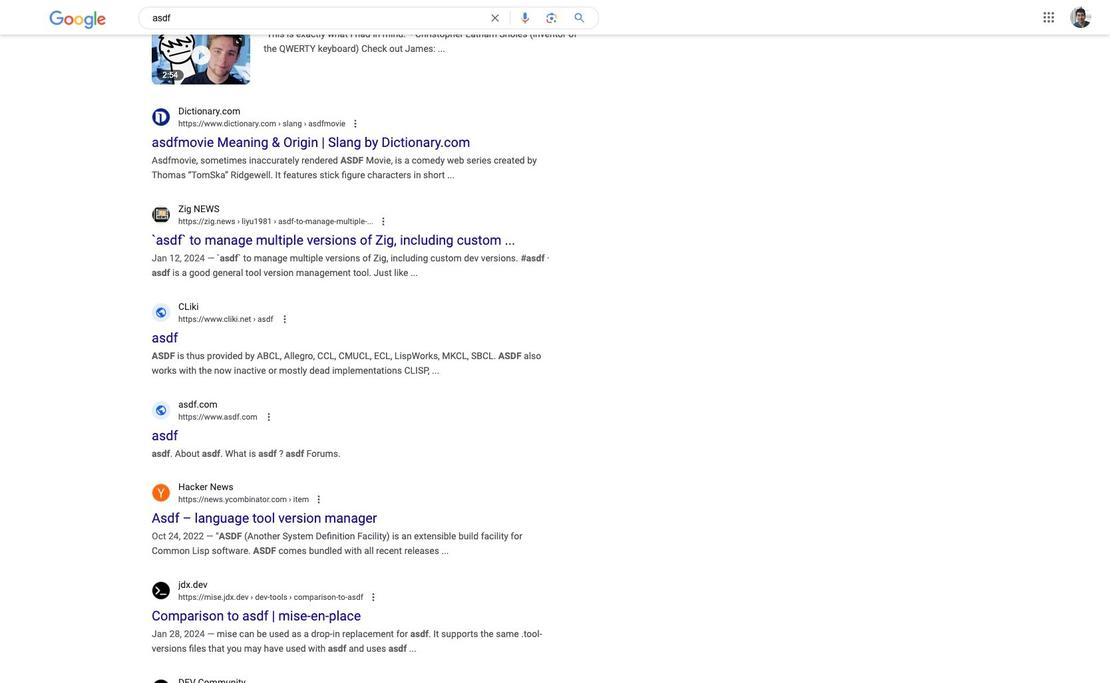 Task type: describe. For each thing, give the bounding box(es) containing it.
Search text field
[[153, 11, 481, 29]]

google image
[[49, 11, 107, 29]]

search by voice image
[[519, 11, 532, 25]]



Task type: locate. For each thing, give the bounding box(es) containing it.
None text field
[[251, 315, 274, 324], [179, 411, 258, 423], [251, 315, 274, 324], [179, 411, 258, 423]]

None search field
[[0, 0, 599, 31]]

None text field
[[179, 118, 346, 130], [277, 119, 346, 129], [179, 216, 374, 228], [236, 217, 374, 226], [179, 313, 274, 325], [179, 494, 309, 506], [287, 495, 309, 505], [179, 592, 364, 604], [249, 593, 364, 602], [179, 118, 346, 130], [277, 119, 346, 129], [179, 216, 374, 228], [236, 217, 374, 226], [179, 313, 274, 325], [179, 494, 309, 506], [287, 495, 309, 505], [179, 592, 364, 604], [249, 593, 364, 602]]

search by image image
[[545, 11, 559, 25]]



Task type: vqa. For each thing, say whether or not it's contained in the screenshot.
top $191
no



